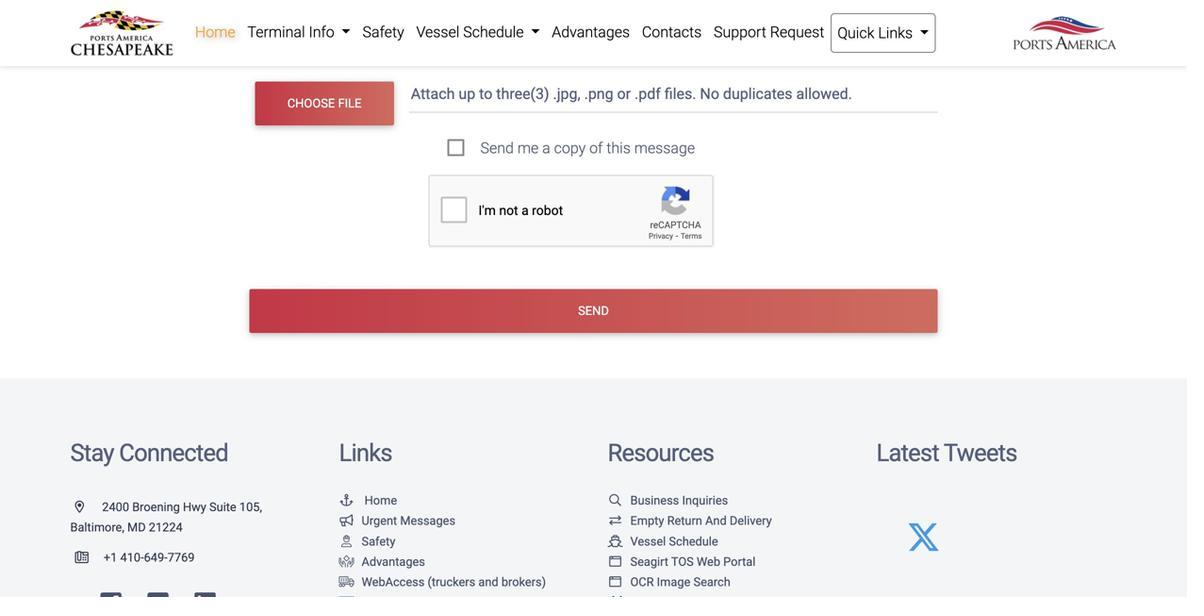 Task type: locate. For each thing, give the bounding box(es) containing it.
stay
[[70, 439, 114, 467]]

schedule
[[463, 23, 524, 41], [669, 534, 719, 548]]

empty
[[631, 514, 665, 528]]

1 vertical spatial vessel schedule
[[631, 534, 719, 548]]

delivery
[[730, 514, 772, 528]]

me
[[518, 139, 539, 157]]

seagirt tos web portal link
[[608, 555, 756, 569]]

home
[[195, 23, 236, 41], [365, 494, 397, 508]]

tos
[[672, 555, 694, 569]]

0 vertical spatial safety link
[[357, 13, 410, 51]]

safety link down urgent
[[339, 534, 396, 548]]

0 horizontal spatial home link
[[189, 13, 242, 51]]

ocr image search link
[[608, 575, 731, 589]]

return
[[668, 514, 703, 528]]

safety link right "info"
[[357, 13, 410, 51]]

linkedin image
[[195, 591, 216, 597]]

brokers)
[[502, 575, 546, 589]]

1 vertical spatial advantages link
[[339, 555, 425, 569]]

1 horizontal spatial vessel
[[631, 534, 666, 548]]

0 vertical spatial advantages link
[[546, 13, 636, 51]]

info
[[309, 23, 335, 41]]

safety right "info"
[[363, 23, 404, 41]]

1 vertical spatial vessel
[[631, 534, 666, 548]]

105,
[[240, 500, 262, 514]]

search image
[[608, 494, 623, 507]]

0 vertical spatial schedule
[[463, 23, 524, 41]]

advantages link up webaccess
[[339, 555, 425, 569]]

send
[[481, 139, 514, 157]]

send
[[578, 304, 609, 318]]

latest
[[877, 439, 940, 467]]

business
[[631, 494, 680, 508]]

links
[[879, 24, 913, 42], [339, 439, 392, 467]]

1 horizontal spatial home link
[[339, 494, 397, 508]]

connected
[[119, 439, 228, 467]]

0 horizontal spatial advantages link
[[339, 555, 425, 569]]

advantages up webaccess
[[362, 555, 425, 569]]

safety down urgent
[[362, 534, 396, 548]]

1 vertical spatial home
[[365, 494, 397, 508]]

quick links
[[838, 24, 917, 42]]

safety link for "terminal info" link
[[357, 13, 410, 51]]

0 horizontal spatial vessel schedule link
[[410, 13, 546, 51]]

0 horizontal spatial advantages
[[362, 555, 425, 569]]

1 vertical spatial home link
[[339, 494, 397, 508]]

safety
[[363, 23, 404, 41], [362, 534, 396, 548]]

vessel schedule
[[417, 23, 528, 41], [631, 534, 719, 548]]

0 vertical spatial home link
[[189, 13, 242, 51]]

home up urgent
[[365, 494, 397, 508]]

1 horizontal spatial links
[[879, 24, 913, 42]]

7769
[[168, 550, 195, 564]]

+1
[[104, 550, 117, 564]]

home link up urgent
[[339, 494, 397, 508]]

1 vertical spatial links
[[339, 439, 392, 467]]

webaccess (truckers and brokers)
[[362, 575, 546, 589]]

0 horizontal spatial home
[[195, 23, 236, 41]]

1 vertical spatial safety link
[[339, 534, 396, 548]]

vessel schedule link
[[410, 13, 546, 51], [608, 534, 719, 548]]

business inquiries
[[631, 494, 729, 508]]

advantages link
[[546, 13, 636, 51], [339, 555, 425, 569]]

0 horizontal spatial schedule
[[463, 23, 524, 41]]

Specify your issue text field
[[250, 0, 938, 8]]

bullhorn image
[[339, 515, 354, 527]]

1 horizontal spatial home
[[365, 494, 397, 508]]

this
[[607, 139, 631, 157]]

business inquiries link
[[608, 494, 729, 508]]

empty return and delivery link
[[608, 514, 772, 528]]

support
[[714, 23, 767, 41]]

links up "anchor" icon
[[339, 439, 392, 467]]

baltimore,
[[70, 521, 124, 535]]

0 horizontal spatial links
[[339, 439, 392, 467]]

ocr
[[631, 575, 654, 589]]

home left terminal
[[195, 23, 236, 41]]

file
[[338, 96, 362, 110]]

+1 410-649-7769
[[104, 550, 195, 564]]

message
[[635, 139, 695, 157]]

1 horizontal spatial vessel schedule link
[[608, 534, 719, 548]]

webaccess
[[362, 575, 425, 589]]

inquiries
[[683, 494, 729, 508]]

seagirt tos web portal
[[631, 555, 756, 569]]

links right quick
[[879, 24, 913, 42]]

vessel
[[417, 23, 460, 41], [631, 534, 666, 548]]

safety link
[[357, 13, 410, 51], [339, 534, 396, 548]]

exchange image
[[608, 515, 623, 527]]

map marker alt image
[[75, 501, 99, 513]]

safety link for urgent messages link
[[339, 534, 396, 548]]

advantages
[[552, 23, 630, 41], [362, 555, 425, 569]]

0 vertical spatial advantages
[[552, 23, 630, 41]]

home link left terminal
[[189, 13, 242, 51]]

(truckers
[[428, 575, 476, 589]]

0 horizontal spatial vessel schedule
[[417, 23, 528, 41]]

0 vertical spatial vessel
[[417, 23, 460, 41]]

advantages link down specify your issue text field
[[546, 13, 636, 51]]

home link
[[189, 13, 242, 51], [339, 494, 397, 508]]

1 horizontal spatial advantages link
[[546, 13, 636, 51]]

latest tweets
[[877, 439, 1018, 467]]

1 horizontal spatial schedule
[[669, 534, 719, 548]]

choose file
[[288, 96, 362, 110]]

anchor image
[[339, 494, 354, 507]]

0 vertical spatial links
[[879, 24, 913, 42]]

send me a copy of this message
[[481, 139, 695, 157]]

support request
[[714, 23, 825, 41]]

advantages down specify your issue text field
[[552, 23, 630, 41]]



Task type: vqa. For each thing, say whether or not it's contained in the screenshot.
otr driver terminal rules image
no



Task type: describe. For each thing, give the bounding box(es) containing it.
0 vertical spatial safety
[[363, 23, 404, 41]]

+1 410-649-7769 link
[[70, 550, 195, 564]]

0 vertical spatial vessel schedule
[[417, 23, 528, 41]]

urgent
[[362, 514, 397, 528]]

quick
[[838, 24, 875, 42]]

0 vertical spatial home
[[195, 23, 236, 41]]

md
[[127, 521, 146, 535]]

image
[[657, 575, 691, 589]]

ship image
[[608, 535, 623, 547]]

webaccess (truckers and brokers) link
[[339, 575, 546, 589]]

support request link
[[708, 13, 831, 51]]

ocr image search
[[631, 575, 731, 589]]

1 vertical spatial advantages
[[362, 555, 425, 569]]

and
[[479, 575, 499, 589]]

1 horizontal spatial vessel schedule
[[631, 534, 719, 548]]

hand receiving image
[[339, 556, 354, 568]]

urgent messages
[[362, 514, 456, 528]]

contacts link
[[636, 13, 708, 51]]

1 vertical spatial schedule
[[669, 534, 719, 548]]

2400 broening hwy suite 105, baltimore, md 21224
[[70, 500, 262, 535]]

phone office image
[[75, 551, 104, 563]]

broening
[[132, 500, 180, 514]]

2400
[[102, 500, 129, 514]]

urgent messages link
[[339, 514, 456, 528]]

browser image
[[608, 556, 623, 568]]

a
[[543, 139, 551, 157]]

1 vertical spatial safety
[[362, 534, 396, 548]]

home link for "terminal info" link
[[189, 13, 242, 51]]

0 horizontal spatial vessel
[[417, 23, 460, 41]]

search
[[694, 575, 731, 589]]

copy
[[554, 139, 586, 157]]

empty return and delivery
[[631, 514, 772, 528]]

649-
[[144, 550, 168, 564]]

and
[[706, 514, 727, 528]]

terminal info
[[248, 23, 338, 41]]

request
[[771, 23, 825, 41]]

of
[[590, 139, 603, 157]]

1 vertical spatial vessel schedule link
[[608, 534, 719, 548]]

seagirt
[[631, 555, 669, 569]]

tweets
[[944, 439, 1018, 467]]

0 vertical spatial vessel schedule link
[[410, 13, 546, 51]]

portal
[[724, 555, 756, 569]]

user hard hat image
[[339, 535, 354, 547]]

truck container image
[[339, 576, 354, 588]]

facebook square image
[[100, 591, 122, 597]]

stay connected
[[70, 439, 228, 467]]

send button
[[250, 289, 938, 333]]

terminal info link
[[242, 13, 357, 51]]

browser image
[[608, 576, 623, 588]]

terminal
[[248, 23, 305, 41]]

suite
[[209, 500, 237, 514]]

messages
[[400, 514, 456, 528]]

21224
[[149, 521, 183, 535]]

410-
[[120, 550, 144, 564]]

Attach up to three(3) .jpg, .png or .pdf files. No duplicates allowed. text field
[[409, 76, 942, 113]]

quick links link
[[831, 13, 936, 53]]

twitter square image
[[148, 591, 169, 597]]

web
[[697, 555, 721, 569]]

hwy
[[183, 500, 206, 514]]

1 horizontal spatial advantages
[[552, 23, 630, 41]]

2400 broening hwy suite 105, baltimore, md 21224 link
[[70, 500, 262, 535]]

home link for urgent messages link
[[339, 494, 397, 508]]

contacts
[[642, 23, 702, 41]]

choose
[[288, 96, 335, 110]]

resources
[[608, 439, 714, 467]]



